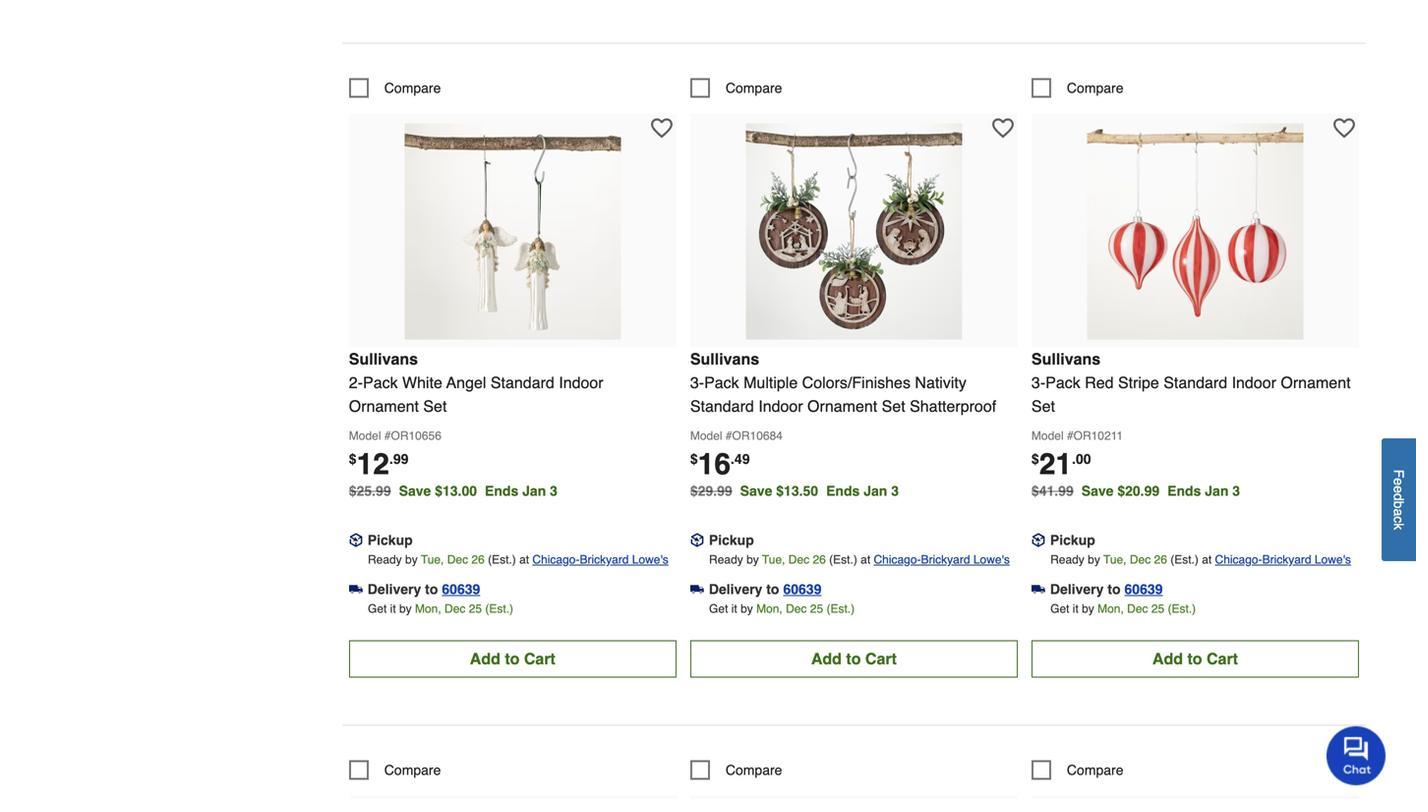 Task type: vqa. For each thing, say whether or not it's contained in the screenshot.
"Doormat"
no



Task type: locate. For each thing, give the bounding box(es) containing it.
nativity
[[915, 374, 967, 392]]

1 horizontal spatial chicago-brickyard lowe's button
[[874, 550, 1010, 570]]

set for 3-
[[1032, 397, 1055, 416]]

sullivans up the 2-
[[349, 350, 418, 368]]

pickup image down $41.99
[[1032, 534, 1045, 547]]

1 horizontal spatial add
[[811, 650, 842, 668]]

sullivans 3-pack red stripe standard indoor ornament set image
[[1087, 123, 1304, 340]]

chicago-brickyard lowe's button for 3rd 60639 button from the right
[[532, 550, 669, 570]]

indoor inside sullivans 3-pack red stripe standard indoor ornament set
[[1232, 374, 1277, 392]]

pack inside sullivans 2-pack white angel standard indoor ornament set
[[363, 374, 398, 392]]

1 horizontal spatial ready by tue, dec 26 (est.) at chicago-brickyard lowe's
[[709, 553, 1010, 567]]

brickyard for first 60639 button from the right's chicago-brickyard lowe's button
[[1262, 553, 1312, 567]]

tue, down $25.99 save $13.00 ends jan 3
[[421, 553, 444, 567]]

compare
[[384, 80, 441, 96], [726, 80, 782, 96], [1067, 80, 1124, 96], [384, 763, 441, 778], [726, 763, 782, 778], [1067, 763, 1124, 778]]

ends jan 3 element
[[485, 483, 565, 499], [826, 483, 907, 499], [1168, 483, 1248, 499]]

save
[[399, 483, 431, 499], [740, 483, 772, 499], [1082, 483, 1114, 499]]

2 chicago- from the left
[[874, 553, 921, 567]]

3 chicago- from the left
[[1215, 553, 1262, 567]]

get it by mon, dec 25 (est.) for first 60639 button from the right
[[1050, 602, 1196, 616]]

2 horizontal spatial 25
[[1151, 602, 1165, 616]]

pack left multiple
[[704, 374, 739, 392]]

3- up model # or10684
[[690, 374, 704, 392]]

1 truck filled image from the left
[[349, 583, 363, 597]]

ends right the $20.99
[[1168, 483, 1201, 499]]

set
[[423, 397, 447, 416], [882, 397, 905, 416], [1032, 397, 1055, 416]]

1 set from the left
[[423, 397, 447, 416]]

2 horizontal spatial brickyard
[[1262, 553, 1312, 567]]

3 at from the left
[[1202, 553, 1212, 567]]

3- inside sullivans 3-pack multiple colors/finishes nativity standard indoor ornament set shatterproof
[[690, 374, 704, 392]]

ornament inside sullivans 2-pack white angel standard indoor ornament set
[[349, 397, 419, 416]]

1 horizontal spatial pickup
[[709, 533, 754, 548]]

at for first 60639 button from the right's chicago-brickyard lowe's button
[[1202, 553, 1212, 567]]

1 horizontal spatial save
[[740, 483, 772, 499]]

or10656
[[391, 429, 441, 443]]

2 delivery from the left
[[709, 582, 763, 597]]

1 pickup image from the left
[[349, 534, 363, 547]]

3 jan from the left
[[1205, 483, 1229, 499]]

compare for 5014710193 element
[[1067, 763, 1124, 778]]

0 horizontal spatial pickup
[[368, 533, 413, 548]]

1 ready from the left
[[368, 553, 402, 567]]

0 horizontal spatial 3
[[550, 483, 558, 499]]

1 horizontal spatial brickyard
[[921, 553, 970, 567]]

3 add to cart from the left
[[1153, 650, 1238, 668]]

mon,
[[415, 602, 441, 616], [756, 602, 783, 616], [1098, 602, 1124, 616]]

0 horizontal spatial brickyard
[[580, 553, 629, 567]]

3- for 3-pack multiple colors/finishes nativity standard indoor ornament set shatterproof
[[690, 374, 704, 392]]

2 horizontal spatial #
[[1067, 429, 1074, 443]]

0 horizontal spatial it
[[390, 602, 396, 616]]

3 get it by mon, dec 25 (est.) from the left
[[1050, 602, 1196, 616]]

compare for 5014710141 element
[[384, 80, 441, 96]]

sullivans 2-pack white angel standard indoor ornament set
[[349, 350, 603, 416]]

3 cart from the left
[[1207, 650, 1238, 668]]

1 # from the left
[[384, 429, 391, 443]]

$
[[349, 451, 357, 467], [690, 451, 698, 467], [1032, 451, 1039, 467]]

set down colors/finishes
[[882, 397, 905, 416]]

2 horizontal spatial delivery
[[1050, 582, 1104, 597]]

0 horizontal spatial $
[[349, 451, 357, 467]]

2 horizontal spatial get
[[1050, 602, 1069, 616]]

chicago- for 3rd 60639 button from the right
[[532, 553, 580, 567]]

model for 3-pack red stripe standard indoor ornament set
[[1032, 429, 1064, 443]]

3 brickyard from the left
[[1262, 553, 1312, 567]]

# up .00
[[1067, 429, 1074, 443]]

2 delivery to 60639 from the left
[[709, 582, 822, 597]]

2 horizontal spatial 60639 button
[[1125, 580, 1163, 599]]

sullivans inside sullivans 2-pack white angel standard indoor ornament set
[[349, 350, 418, 368]]

2 horizontal spatial delivery to 60639
[[1050, 582, 1163, 597]]

2 horizontal spatial 26
[[1154, 553, 1167, 567]]

3 60639 from the left
[[1125, 582, 1163, 597]]

3 25 from the left
[[1151, 602, 1165, 616]]

2 set from the left
[[882, 397, 905, 416]]

compare for 5014710237 element
[[726, 763, 782, 778]]

1 at from the left
[[519, 553, 529, 567]]

standard inside sullivans 2-pack white angel standard indoor ornament set
[[491, 374, 554, 392]]

2 # from the left
[[726, 429, 732, 443]]

at
[[519, 553, 529, 567], [861, 553, 871, 567], [1202, 553, 1212, 567]]

0 horizontal spatial save
[[399, 483, 431, 499]]

compare for 5014710389 element
[[726, 80, 782, 96]]

pack
[[363, 374, 398, 392], [704, 374, 739, 392], [1046, 374, 1081, 392]]

3- inside sullivans 3-pack red stripe standard indoor ornament set
[[1032, 374, 1046, 392]]

5014710193 element
[[1032, 761, 1124, 780]]

0 horizontal spatial pickup image
[[349, 534, 363, 547]]

26 down 'savings save $13.00' element
[[471, 553, 485, 567]]

dec
[[447, 553, 468, 567], [789, 553, 810, 567], [1130, 553, 1151, 567], [445, 602, 466, 616], [786, 602, 807, 616], [1127, 602, 1148, 616]]

2 ready by tue, dec 26 (est.) at chicago-brickyard lowe's from the left
[[709, 553, 1010, 567]]

3 ends from the left
[[1168, 483, 1201, 499]]

heart outline image
[[651, 118, 673, 139], [992, 118, 1014, 139]]

25 for first 60639 button from the right
[[1151, 602, 1165, 616]]

jan right $13.50
[[864, 483, 887, 499]]

pickup image for 3rd 60639 button from the right
[[349, 534, 363, 547]]

pickup image down $25.99
[[349, 534, 363, 547]]

ready by tue, dec 26 (est.) at chicago-brickyard lowe's down 'savings save $13.00' element
[[368, 553, 669, 567]]

3 right the $20.99
[[1233, 483, 1240, 499]]

cart
[[524, 650, 556, 668], [865, 650, 897, 668], [1207, 650, 1238, 668]]

1 horizontal spatial tue,
[[762, 553, 785, 567]]

$ up was price $29.99 element
[[690, 451, 698, 467]]

2 mon, from the left
[[756, 602, 783, 616]]

0 horizontal spatial ready
[[368, 553, 402, 567]]

jan for 21
[[1205, 483, 1229, 499]]

2 horizontal spatial add to cart button
[[1032, 641, 1359, 678]]

5014710121 element
[[349, 761, 441, 780]]

3 delivery from the left
[[1050, 582, 1104, 597]]

add
[[470, 650, 500, 668], [811, 650, 842, 668], [1153, 650, 1183, 668]]

pack inside sullivans 3-pack multiple colors/finishes nativity standard indoor ornament set shatterproof
[[704, 374, 739, 392]]

stripe
[[1118, 374, 1159, 392]]

2 horizontal spatial add
[[1153, 650, 1183, 668]]

3 pack from the left
[[1046, 374, 1081, 392]]

1 horizontal spatial at
[[861, 553, 871, 567]]

ready
[[368, 553, 402, 567], [709, 553, 743, 567], [1050, 553, 1085, 567]]

0 horizontal spatial 25
[[469, 602, 482, 616]]

jan right the $20.99
[[1205, 483, 1229, 499]]

0 horizontal spatial cart
[[524, 650, 556, 668]]

pickup image for first 60639 button from the right
[[1032, 534, 1045, 547]]

at down 'savings save $13.00' element
[[519, 553, 529, 567]]

ready by tue, dec 26 (est.) at chicago-brickyard lowe's for first 60639 button from the right's chicago-brickyard lowe's button
[[1050, 553, 1351, 567]]

sullivans for white
[[349, 350, 418, 368]]

at for chicago-brickyard lowe's button corresponding to 3rd 60639 button from the right
[[519, 553, 529, 567]]

60639 button
[[442, 580, 480, 599], [783, 580, 822, 599], [1125, 580, 1163, 599]]

1 ends from the left
[[485, 483, 519, 499]]

2 horizontal spatial mon,
[[1098, 602, 1124, 616]]

pickup for first 60639 button from the right pickup icon
[[1050, 533, 1095, 548]]

1 horizontal spatial model
[[690, 429, 722, 443]]

2 horizontal spatial $
[[1032, 451, 1039, 467]]

0 horizontal spatial pack
[[363, 374, 398, 392]]

compare inside 5014710389 element
[[726, 80, 782, 96]]

indoor inside sullivans 3-pack multiple colors/finishes nativity standard indoor ornament set shatterproof
[[759, 397, 803, 416]]

0 horizontal spatial delivery
[[368, 582, 421, 597]]

chat invite button image
[[1327, 726, 1387, 786]]

2 save from the left
[[740, 483, 772, 499]]

ornament
[[1281, 374, 1351, 392], [349, 397, 419, 416], [807, 397, 877, 416]]

indoor
[[559, 374, 603, 392], [1232, 374, 1277, 392], [759, 397, 803, 416]]

standard
[[491, 374, 554, 392], [1164, 374, 1228, 392], [690, 397, 754, 416]]

savings save $13.50 element
[[740, 483, 907, 499]]

ends jan 3 element for 21
[[1168, 483, 1248, 499]]

$ inside $ 21 .00
[[1032, 451, 1039, 467]]

1 horizontal spatial 3
[[891, 483, 899, 499]]

pickup image
[[349, 534, 363, 547], [1032, 534, 1045, 547]]

tue, down $29.99 save $13.50 ends jan 3 at bottom
[[762, 553, 785, 567]]

2 brickyard from the left
[[921, 553, 970, 567]]

2 horizontal spatial pickup
[[1050, 533, 1095, 548]]

3 tue, from the left
[[1104, 553, 1127, 567]]

0 horizontal spatial chicago-
[[532, 553, 580, 567]]

sullivans
[[349, 350, 418, 368], [690, 350, 759, 368], [1032, 350, 1101, 368]]

2 get from the left
[[709, 602, 728, 616]]

# up .99
[[384, 429, 391, 443]]

jan for 16
[[864, 483, 887, 499]]

indoor inside sullivans 2-pack white angel standard indoor ornament set
[[559, 374, 603, 392]]

e
[[1391, 478, 1407, 486], [1391, 486, 1407, 493]]

26 for second 60639 button from right
[[813, 553, 826, 567]]

standard right stripe at the right of page
[[1164, 374, 1228, 392]]

was price $25.99 element
[[349, 478, 399, 499]]

chicago-
[[532, 553, 580, 567], [874, 553, 921, 567], [1215, 553, 1262, 567]]

ready by tue, dec 26 (est.) at chicago-brickyard lowe's
[[368, 553, 669, 567], [709, 553, 1010, 567], [1050, 553, 1351, 567]]

compare inside 5014710193 element
[[1067, 763, 1124, 778]]

1 horizontal spatial 60639
[[783, 582, 822, 597]]

3 right $13.50
[[891, 483, 899, 499]]

lowe's
[[632, 553, 669, 567], [974, 553, 1010, 567], [1315, 553, 1351, 567]]

2 horizontal spatial 60639
[[1125, 582, 1163, 597]]

delivery for 3rd 60639 button from the right
[[368, 582, 421, 597]]

b
[[1391, 501, 1407, 509]]

1 horizontal spatial chicago-
[[874, 553, 921, 567]]

ends jan 3 element right $13.50
[[826, 483, 907, 499]]

standard up model # or10684
[[690, 397, 754, 416]]

standard inside sullivans 3-pack red stripe standard indoor ornament set
[[1164, 374, 1228, 392]]

0 horizontal spatial heart outline image
[[651, 118, 673, 139]]

3 get from the left
[[1050, 602, 1069, 616]]

1 delivery to 60639 from the left
[[368, 582, 480, 597]]

sullivans inside sullivans 3-pack red stripe standard indoor ornament set
[[1032, 350, 1101, 368]]

0 horizontal spatial truck filled image
[[349, 583, 363, 597]]

2 horizontal spatial jan
[[1205, 483, 1229, 499]]

1 horizontal spatial pack
[[704, 374, 739, 392]]

0 horizontal spatial delivery to 60639
[[368, 582, 480, 597]]

compare for "5014709145" element
[[1067, 80, 1124, 96]]

e up the d
[[1391, 478, 1407, 486]]

2 it from the left
[[731, 602, 737, 616]]

2 heart outline image from the left
[[992, 118, 1014, 139]]

1 pickup from the left
[[368, 533, 413, 548]]

ready by tue, dec 26 (est.) at chicago-brickyard lowe's down savings save $13.50 element in the bottom of the page
[[709, 553, 1010, 567]]

1 ends jan 3 element from the left
[[485, 483, 565, 499]]

at down savings save $20.99 element
[[1202, 553, 1212, 567]]

add to cart
[[470, 650, 556, 668], [811, 650, 897, 668], [1153, 650, 1238, 668]]

1 horizontal spatial 60639 button
[[783, 580, 822, 599]]

0 horizontal spatial 26
[[471, 553, 485, 567]]

0 horizontal spatial mon,
[[415, 602, 441, 616]]

set for 2-
[[423, 397, 447, 416]]

multiple
[[744, 374, 798, 392]]

3 save from the left
[[1082, 483, 1114, 499]]

0 horizontal spatial add to cart button
[[349, 641, 676, 678]]

5014709145 element
[[1032, 78, 1124, 98]]

0 horizontal spatial ornament
[[349, 397, 419, 416]]

3 delivery to 60639 from the left
[[1050, 582, 1163, 597]]

1 mon, from the left
[[415, 602, 441, 616]]

26 down savings save $13.50 element in the bottom of the page
[[813, 553, 826, 567]]

ready down $41.99
[[1050, 553, 1085, 567]]

pickup down $25.99
[[368, 533, 413, 548]]

tue,
[[421, 553, 444, 567], [762, 553, 785, 567], [1104, 553, 1127, 567]]

sullivans up red
[[1032, 350, 1101, 368]]

25
[[469, 602, 482, 616], [810, 602, 823, 616], [1151, 602, 1165, 616]]

0 horizontal spatial indoor
[[559, 374, 603, 392]]

standard right the angel
[[491, 374, 554, 392]]

1 horizontal spatial get it by mon, dec 25 (est.)
[[709, 602, 855, 616]]

26 for first 60639 button from the right
[[1154, 553, 1167, 567]]

ready by tue, dec 26 (est.) at chicago-brickyard lowe's for chicago-brickyard lowe's button associated with second 60639 button from right
[[709, 553, 1010, 567]]

delivery
[[368, 582, 421, 597], [709, 582, 763, 597], [1050, 582, 1104, 597]]

brickyard for chicago-brickyard lowe's button associated with second 60639 button from right
[[921, 553, 970, 567]]

actual price $21.00 element
[[1032, 447, 1091, 481]]

2 model from the left
[[690, 429, 722, 443]]

1 it from the left
[[390, 602, 396, 616]]

get it by mon, dec 25 (est.) for 3rd 60639 button from the right
[[368, 602, 513, 616]]

60639
[[442, 582, 480, 597], [783, 582, 822, 597], [1125, 582, 1163, 597]]

2 horizontal spatial ready by tue, dec 26 (est.) at chicago-brickyard lowe's
[[1050, 553, 1351, 567]]

0 horizontal spatial lowe's
[[632, 553, 669, 567]]

set down white
[[423, 397, 447, 416]]

1 pack from the left
[[363, 374, 398, 392]]

$25.99 save $13.00 ends jan 3
[[349, 483, 558, 499]]

1 horizontal spatial indoor
[[759, 397, 803, 416]]

1 horizontal spatial cart
[[865, 650, 897, 668]]

heart outline image
[[1333, 118, 1355, 139]]

ends
[[485, 483, 519, 499], [826, 483, 860, 499], [1168, 483, 1201, 499]]

$ up was price $41.99 element
[[1032, 451, 1039, 467]]

2 ends jan 3 element from the left
[[826, 483, 907, 499]]

set inside sullivans 2-pack white angel standard indoor ornament set
[[423, 397, 447, 416]]

or10684
[[732, 429, 783, 443]]

pack left red
[[1046, 374, 1081, 392]]

1 horizontal spatial add to cart button
[[690, 641, 1018, 678]]

2 horizontal spatial chicago-
[[1215, 553, 1262, 567]]

ready by tue, dec 26 (est.) at chicago-brickyard lowe's for chicago-brickyard lowe's button corresponding to 3rd 60639 button from the right
[[368, 553, 669, 567]]

3 chicago-brickyard lowe's button from the left
[[1215, 550, 1351, 570]]

save down .99
[[399, 483, 431, 499]]

by
[[405, 553, 418, 567], [747, 553, 759, 567], [1088, 553, 1100, 567], [399, 602, 412, 616], [741, 602, 753, 616], [1082, 602, 1094, 616]]

2 horizontal spatial cart
[[1207, 650, 1238, 668]]

tue, down $41.99 save $20.99 ends jan 3
[[1104, 553, 1127, 567]]

1 horizontal spatial ready
[[709, 553, 743, 567]]

1 delivery from the left
[[368, 582, 421, 597]]

1 horizontal spatial ornament
[[807, 397, 877, 416]]

1 horizontal spatial jan
[[864, 483, 887, 499]]

pack left white
[[363, 374, 398, 392]]

get it by mon, dec 25 (est.)
[[368, 602, 513, 616], [709, 602, 855, 616], [1050, 602, 1196, 616]]

1 26 from the left
[[471, 553, 485, 567]]

sullivans inside sullivans 3-pack multiple colors/finishes nativity standard indoor ornament set shatterproof
[[690, 350, 759, 368]]

1 horizontal spatial it
[[731, 602, 737, 616]]

2 horizontal spatial indoor
[[1232, 374, 1277, 392]]

chicago-brickyard lowe's button for second 60639 button from right
[[874, 550, 1010, 570]]

1 horizontal spatial 26
[[813, 553, 826, 567]]

2 horizontal spatial lowe's
[[1315, 553, 1351, 567]]

get for truck filled icon for pickup image at the bottom left of page
[[709, 602, 728, 616]]

0 horizontal spatial 60639
[[442, 582, 480, 597]]

pickup
[[368, 533, 413, 548], [709, 533, 754, 548], [1050, 533, 1095, 548]]

sullivans 2-pack white angel standard indoor ornament set image
[[405, 123, 621, 340]]

#
[[384, 429, 391, 443], [726, 429, 732, 443], [1067, 429, 1074, 443]]

3 $ from the left
[[1032, 451, 1039, 467]]

ornament for 2-pack white angel standard indoor ornament set
[[349, 397, 419, 416]]

ends right $13.50
[[826, 483, 860, 499]]

jan for 12
[[522, 483, 546, 499]]

2 horizontal spatial get it by mon, dec 25 (est.)
[[1050, 602, 1196, 616]]

e up b
[[1391, 486, 1407, 493]]

2 60639 from the left
[[783, 582, 822, 597]]

$29.99 save $13.50 ends jan 3
[[690, 483, 899, 499]]

k
[[1391, 523, 1407, 530]]

2 $ from the left
[[690, 451, 698, 467]]

compare inside 5014710121 element
[[384, 763, 441, 778]]

pack for red
[[1046, 374, 1081, 392]]

ornament inside sullivans 3-pack red stripe standard indoor ornament set
[[1281, 374, 1351, 392]]

2 horizontal spatial it
[[1073, 602, 1079, 616]]

compare inside 5014710141 element
[[384, 80, 441, 96]]

model
[[349, 429, 381, 443], [690, 429, 722, 443], [1032, 429, 1064, 443]]

brickyard
[[580, 553, 629, 567], [921, 553, 970, 567], [1262, 553, 1312, 567]]

1 3- from the left
[[690, 374, 704, 392]]

3 add from the left
[[1153, 650, 1183, 668]]

2 horizontal spatial truck filled image
[[1032, 583, 1045, 597]]

1 sullivans from the left
[[349, 350, 418, 368]]

0 horizontal spatial ends
[[485, 483, 519, 499]]

1 get from the left
[[368, 602, 387, 616]]

pickup right pickup image at the bottom left of page
[[709, 533, 754, 548]]

1 jan from the left
[[522, 483, 546, 499]]

3 set from the left
[[1032, 397, 1055, 416]]

jan right $13.00
[[522, 483, 546, 499]]

save for 21
[[1082, 483, 1114, 499]]

2 chicago-brickyard lowe's button from the left
[[874, 550, 1010, 570]]

3 ends jan 3 element from the left
[[1168, 483, 1248, 499]]

set inside sullivans 3-pack red stripe standard indoor ornament set
[[1032, 397, 1055, 416]]

1 horizontal spatial heart outline image
[[992, 118, 1014, 139]]

$ up "was price $25.99" element
[[349, 451, 357, 467]]

truck filled image
[[349, 583, 363, 597], [690, 583, 704, 597], [1032, 583, 1045, 597]]

$41.99 save $20.99 ends jan 3
[[1032, 483, 1240, 499]]

set up model # or10211 at the bottom of the page
[[1032, 397, 1055, 416]]

1 horizontal spatial $
[[690, 451, 698, 467]]

1 chicago-brickyard lowe's button from the left
[[532, 550, 669, 570]]

model up 21
[[1032, 429, 1064, 443]]

1 brickyard from the left
[[580, 553, 629, 567]]

3 right $13.00
[[550, 483, 558, 499]]

$13.50
[[776, 483, 818, 499]]

ends jan 3 element right the $20.99
[[1168, 483, 1248, 499]]

$ inside '$ 12 .99'
[[349, 451, 357, 467]]

16
[[698, 447, 731, 481]]

1 model from the left
[[349, 429, 381, 443]]

truck filled image for first 60639 button from the right pickup icon
[[1032, 583, 1045, 597]]

(est.)
[[488, 553, 516, 567], [829, 553, 857, 567], [1171, 553, 1199, 567], [485, 602, 513, 616], [827, 602, 855, 616], [1168, 602, 1196, 616]]

2 horizontal spatial save
[[1082, 483, 1114, 499]]

1 save from the left
[[399, 483, 431, 499]]

2 e from the top
[[1391, 486, 1407, 493]]

3 ready from the left
[[1050, 553, 1085, 567]]

# up .49
[[726, 429, 732, 443]]

2 ready from the left
[[709, 553, 743, 567]]

save down .49
[[740, 483, 772, 499]]

2 horizontal spatial at
[[1202, 553, 1212, 567]]

get
[[368, 602, 387, 616], [709, 602, 728, 616], [1050, 602, 1069, 616]]

1 horizontal spatial ends jan 3 element
[[826, 483, 907, 499]]

$ for 12
[[349, 451, 357, 467]]

3
[[550, 483, 558, 499], [891, 483, 899, 499], [1233, 483, 1240, 499]]

1 horizontal spatial sullivans
[[690, 350, 759, 368]]

1 horizontal spatial #
[[726, 429, 732, 443]]

2 horizontal spatial chicago-brickyard lowe's button
[[1215, 550, 1351, 570]]

2 get it by mon, dec 25 (est.) from the left
[[709, 602, 855, 616]]

2 sullivans from the left
[[690, 350, 759, 368]]

compare inside "5014709145" element
[[1067, 80, 1124, 96]]

delivery to 60639 for 3rd 60639 button from the right
[[368, 582, 480, 597]]

1 ready by tue, dec 26 (est.) at chicago-brickyard lowe's from the left
[[368, 553, 669, 567]]

0 horizontal spatial standard
[[491, 374, 554, 392]]

delivery to 60639
[[368, 582, 480, 597], [709, 582, 822, 597], [1050, 582, 1163, 597]]

3 ready by tue, dec 26 (est.) at chicago-brickyard lowe's from the left
[[1050, 553, 1351, 567]]

3 pickup from the left
[[1050, 533, 1095, 548]]

get for truck filled icon associated with 3rd 60639 button from the right's pickup icon
[[368, 602, 387, 616]]

2 horizontal spatial pack
[[1046, 374, 1081, 392]]

2 at from the left
[[861, 553, 871, 567]]

at down savings save $13.50 element in the bottom of the page
[[861, 553, 871, 567]]

2 26 from the left
[[813, 553, 826, 567]]

model up 16
[[690, 429, 722, 443]]

3 sullivans from the left
[[1032, 350, 1101, 368]]

ends for 16
[[826, 483, 860, 499]]

3 for 16
[[891, 483, 899, 499]]

save down .00
[[1082, 483, 1114, 499]]

0 horizontal spatial 3-
[[690, 374, 704, 392]]

0 horizontal spatial tue,
[[421, 553, 444, 567]]

to
[[425, 582, 438, 597], [766, 582, 779, 597], [1108, 582, 1121, 597], [505, 650, 520, 668], [846, 650, 861, 668], [1187, 650, 1202, 668]]

indoor for 3-pack red stripe standard indoor ornament set
[[1232, 374, 1277, 392]]

f e e d b a c k button
[[1382, 438, 1416, 561]]

2 horizontal spatial ends
[[1168, 483, 1201, 499]]

1 horizontal spatial mon,
[[756, 602, 783, 616]]

1 horizontal spatial 25
[[810, 602, 823, 616]]

1 horizontal spatial ends
[[826, 483, 860, 499]]

ready down $29.99 at the bottom of page
[[709, 553, 743, 567]]

ornament for 3-pack red stripe standard indoor ornament set
[[1281, 374, 1351, 392]]

2 3 from the left
[[891, 483, 899, 499]]

2 horizontal spatial set
[[1032, 397, 1055, 416]]

savings save $20.99 element
[[1082, 483, 1248, 499]]

0 horizontal spatial #
[[384, 429, 391, 443]]

2 pickup image from the left
[[1032, 534, 1045, 547]]

$ 21 .00
[[1032, 447, 1091, 481]]

0 horizontal spatial get it by mon, dec 25 (est.)
[[368, 602, 513, 616]]

red
[[1085, 374, 1114, 392]]

1 $ from the left
[[349, 451, 357, 467]]

2 horizontal spatial add to cart
[[1153, 650, 1238, 668]]

chicago-brickyard lowe's button
[[532, 550, 669, 570], [874, 550, 1010, 570], [1215, 550, 1351, 570]]

pack inside sullivans 3-pack red stripe standard indoor ornament set
[[1046, 374, 1081, 392]]

.49
[[731, 451, 750, 467]]

it
[[390, 602, 396, 616], [731, 602, 737, 616], [1073, 602, 1079, 616]]

# for sullivans 2-pack white angel standard indoor ornament set
[[384, 429, 391, 443]]

0 horizontal spatial at
[[519, 553, 529, 567]]

sullivans up multiple
[[690, 350, 759, 368]]

26
[[471, 553, 485, 567], [813, 553, 826, 567], [1154, 553, 1167, 567]]

3- left red
[[1032, 374, 1046, 392]]

1 add to cart from the left
[[470, 650, 556, 668]]

ends jan 3 element right $13.00
[[485, 483, 565, 499]]

2 horizontal spatial ornament
[[1281, 374, 1351, 392]]

3-
[[690, 374, 704, 392], [1032, 374, 1046, 392]]

0 horizontal spatial jan
[[522, 483, 546, 499]]

add to cart button
[[349, 641, 676, 678], [690, 641, 1018, 678], [1032, 641, 1359, 678]]

jan
[[522, 483, 546, 499], [864, 483, 887, 499], [1205, 483, 1229, 499]]

2 horizontal spatial sullivans
[[1032, 350, 1101, 368]]

0 horizontal spatial add to cart
[[470, 650, 556, 668]]

2 ends from the left
[[826, 483, 860, 499]]

ends right $13.00
[[485, 483, 519, 499]]

1 25 from the left
[[469, 602, 482, 616]]

save for 12
[[399, 483, 431, 499]]

model up '12'
[[349, 429, 381, 443]]

$ inside the $ 16 .49
[[690, 451, 698, 467]]

compare inside 5014710237 element
[[726, 763, 782, 778]]

26 down savings save $20.99 element
[[1154, 553, 1167, 567]]

1 horizontal spatial set
[[882, 397, 905, 416]]

pickup down $41.99
[[1050, 533, 1095, 548]]

2 3- from the left
[[1032, 374, 1046, 392]]

2 25 from the left
[[810, 602, 823, 616]]

2 horizontal spatial ends jan 3 element
[[1168, 483, 1248, 499]]

3 add to cart button from the left
[[1032, 641, 1359, 678]]

3 model from the left
[[1032, 429, 1064, 443]]

compare for 5014710121 element
[[384, 763, 441, 778]]

1 horizontal spatial 3-
[[1032, 374, 1046, 392]]

ready down $25.99
[[368, 553, 402, 567]]

3 it from the left
[[1073, 602, 1079, 616]]

ready by tue, dec 26 (est.) at chicago-brickyard lowe's down savings save $20.99 element
[[1050, 553, 1351, 567]]

1 horizontal spatial standard
[[690, 397, 754, 416]]

0 horizontal spatial add
[[470, 650, 500, 668]]

colors/finishes
[[802, 374, 911, 392]]



Task type: describe. For each thing, give the bounding box(es) containing it.
$ for 21
[[1032, 451, 1039, 467]]

$20.99
[[1118, 483, 1160, 499]]

1 60639 from the left
[[442, 582, 480, 597]]

# for sullivans 3-pack multiple colors/finishes nativity standard indoor ornament set shatterproof
[[726, 429, 732, 443]]

save for 16
[[740, 483, 772, 499]]

delivery to 60639 for second 60639 button from right
[[709, 582, 822, 597]]

model for 2-pack white angel standard indoor ornament set
[[349, 429, 381, 443]]

truck filled image for pickup image at the bottom left of page
[[690, 583, 704, 597]]

model # or10684
[[690, 429, 783, 443]]

1 60639 button from the left
[[442, 580, 480, 599]]

1 add to cart button from the left
[[349, 641, 676, 678]]

2 add to cart from the left
[[811, 650, 897, 668]]

sullivans 3-pack red stripe standard indoor ornament set
[[1032, 350, 1351, 416]]

delivery to 60639 for first 60639 button from the right
[[1050, 582, 1163, 597]]

brickyard for chicago-brickyard lowe's button corresponding to 3rd 60639 button from the right
[[580, 553, 629, 567]]

chicago- for second 60639 button from right
[[874, 553, 921, 567]]

$13.00
[[435, 483, 477, 499]]

savings save $13.00 element
[[399, 483, 565, 499]]

3- for 3-pack red stripe standard indoor ornament set
[[1032, 374, 1046, 392]]

ends jan 3 element for 16
[[826, 483, 907, 499]]

3 for 21
[[1233, 483, 1240, 499]]

ready for first 60639 button from the right pickup icon
[[1050, 553, 1085, 567]]

12
[[357, 447, 389, 481]]

$ for 16
[[690, 451, 698, 467]]

ready for pickup image at the bottom left of page
[[709, 553, 743, 567]]

sullivans 3-pack multiple colors/finishes nativity standard indoor ornament set shatterproof image
[[746, 123, 962, 340]]

d
[[1391, 493, 1407, 501]]

2 add to cart button from the left
[[690, 641, 1018, 678]]

ends for 21
[[1168, 483, 1201, 499]]

1 cart from the left
[[524, 650, 556, 668]]

5014710237 element
[[690, 761, 782, 780]]

delivery for second 60639 button from right
[[709, 582, 763, 597]]

standard for angel
[[491, 374, 554, 392]]

$29.99
[[690, 483, 732, 499]]

model for 3-pack multiple colors/finishes nativity standard indoor ornament set shatterproof
[[690, 429, 722, 443]]

a
[[1391, 509, 1407, 516]]

or10211
[[1074, 429, 1123, 443]]

chicago- for first 60639 button from the right
[[1215, 553, 1262, 567]]

pickup for 3rd 60639 button from the right's pickup icon
[[368, 533, 413, 548]]

was price $41.99 element
[[1032, 478, 1082, 499]]

at for chicago-brickyard lowe's button associated with second 60639 button from right
[[861, 553, 871, 567]]

$41.99
[[1032, 483, 1074, 499]]

2 cart from the left
[[865, 650, 897, 668]]

1 tue, from the left
[[421, 553, 444, 567]]

2 lowe's from the left
[[974, 553, 1010, 567]]

3 lowe's from the left
[[1315, 553, 1351, 567]]

21
[[1039, 447, 1072, 481]]

# for sullivans 3-pack red stripe standard indoor ornament set
[[1067, 429, 1074, 443]]

$25.99
[[349, 483, 391, 499]]

3 mon, from the left
[[1098, 602, 1124, 616]]

was price $29.99 element
[[690, 478, 740, 499]]

get it by mon, dec 25 (est.) for second 60639 button from right
[[709, 602, 855, 616]]

get for truck filled icon related to first 60639 button from the right pickup icon
[[1050, 602, 1069, 616]]

2 add from the left
[[811, 650, 842, 668]]

chicago-brickyard lowe's button for first 60639 button from the right
[[1215, 550, 1351, 570]]

ornament inside sullivans 3-pack multiple colors/finishes nativity standard indoor ornament set shatterproof
[[807, 397, 877, 416]]

standard inside sullivans 3-pack multiple colors/finishes nativity standard indoor ornament set shatterproof
[[690, 397, 754, 416]]

1 add from the left
[[470, 650, 500, 668]]

3 60639 button from the left
[[1125, 580, 1163, 599]]

set inside sullivans 3-pack multiple colors/finishes nativity standard indoor ornament set shatterproof
[[882, 397, 905, 416]]

pickup for pickup image at the bottom left of page
[[709, 533, 754, 548]]

it for truck filled icon associated with 3rd 60639 button from the right's pickup icon
[[390, 602, 396, 616]]

.99
[[389, 451, 409, 467]]

sullivans for red
[[1032, 350, 1101, 368]]

pickup image
[[690, 534, 704, 547]]

c
[[1391, 516, 1407, 523]]

delivery for first 60639 button from the right
[[1050, 582, 1104, 597]]

2 60639 button from the left
[[783, 580, 822, 599]]

white
[[402, 374, 443, 392]]

it for truck filled icon related to first 60639 button from the right pickup icon
[[1073, 602, 1079, 616]]

.00
[[1072, 451, 1091, 467]]

actual price $16.49 element
[[690, 447, 750, 481]]

ends jan 3 element for 12
[[485, 483, 565, 499]]

model # or10656
[[349, 429, 441, 443]]

5014710389 element
[[690, 78, 782, 98]]

it for truck filled icon for pickup image at the bottom left of page
[[731, 602, 737, 616]]

5014710141 element
[[349, 78, 441, 98]]

model # or10211
[[1032, 429, 1123, 443]]

1 heart outline image from the left
[[651, 118, 673, 139]]

actual price $12.99 element
[[349, 447, 409, 481]]

f
[[1391, 470, 1407, 478]]

1 lowe's from the left
[[632, 553, 669, 567]]

26 for 3rd 60639 button from the right
[[471, 553, 485, 567]]

angel
[[446, 374, 486, 392]]

pack for multiple
[[704, 374, 739, 392]]

$ 16 .49
[[690, 447, 750, 481]]

indoor for 2-pack white angel standard indoor ornament set
[[559, 374, 603, 392]]

truck filled image for 3rd 60639 button from the right's pickup icon
[[349, 583, 363, 597]]

$ 12 .99
[[349, 447, 409, 481]]

1 e from the top
[[1391, 478, 1407, 486]]

2 tue, from the left
[[762, 553, 785, 567]]

ready for 3rd 60639 button from the right's pickup icon
[[368, 553, 402, 567]]

sullivans for multiple
[[690, 350, 759, 368]]

3 for 12
[[550, 483, 558, 499]]

sullivans 3-pack multiple colors/finishes nativity standard indoor ornament set shatterproof
[[690, 350, 996, 416]]

f e e d b a c k
[[1391, 470, 1407, 530]]

ends for 12
[[485, 483, 519, 499]]

25 for second 60639 button from right
[[810, 602, 823, 616]]

2-
[[349, 374, 363, 392]]

pack for white
[[363, 374, 398, 392]]

shatterproof
[[910, 397, 996, 416]]

25 for 3rd 60639 button from the right
[[469, 602, 482, 616]]

standard for stripe
[[1164, 374, 1228, 392]]



